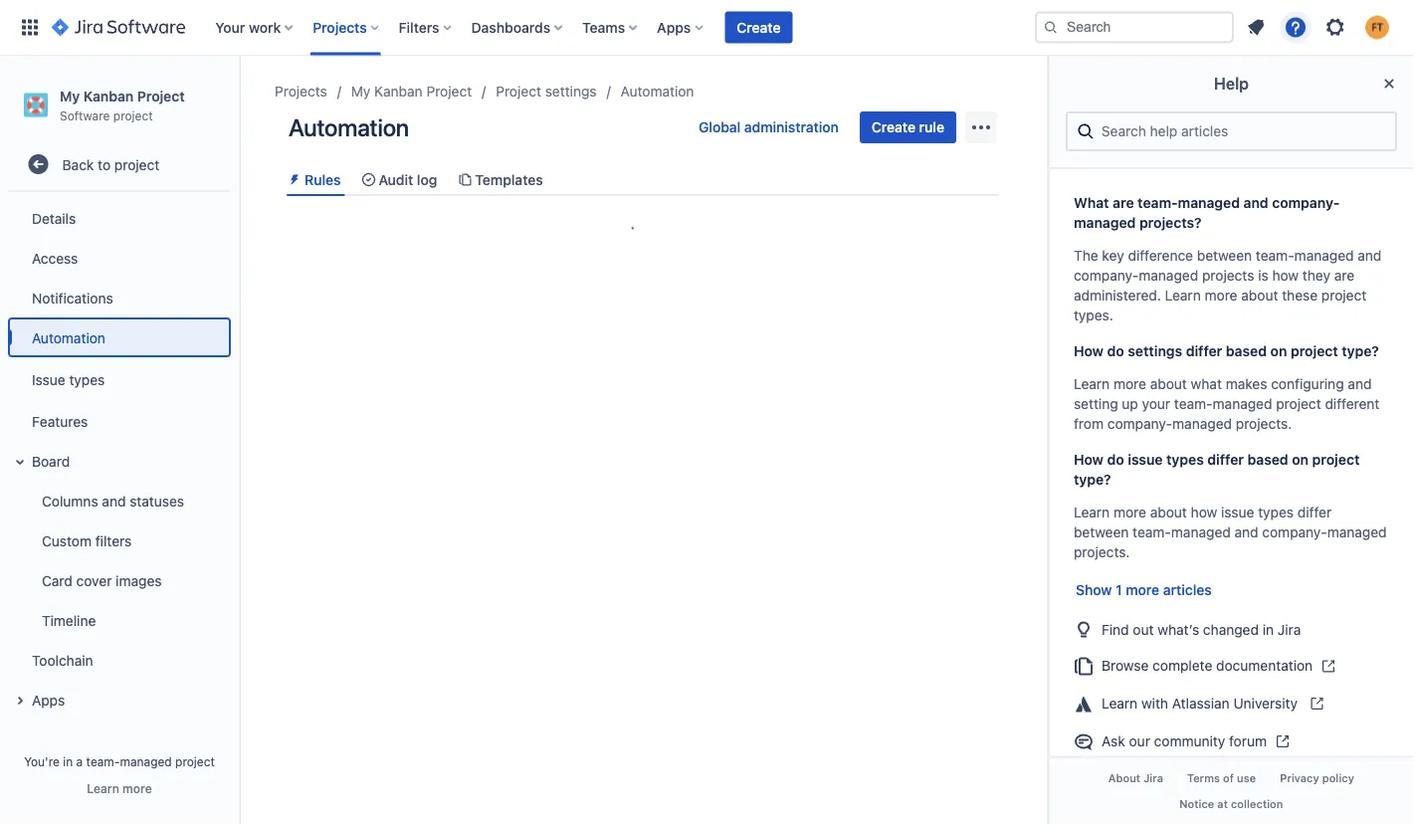 Task type: locate. For each thing, give the bounding box(es) containing it.
how
[[1273, 267, 1299, 284], [1191, 504, 1218, 521]]

how down the types.
[[1074, 343, 1104, 359]]

0 vertical spatial projects.
[[1236, 416, 1292, 432]]

2 horizontal spatial automation
[[621, 83, 694, 100]]

learn inside learn more about what makes configuring and setting up your team-managed project different from company-managed projects.
[[1074, 376, 1110, 392]]

and inside learn more about what makes configuring and setting up your team-managed project different from company-managed projects.
[[1348, 376, 1372, 392]]

team- up is
[[1256, 247, 1295, 264]]

about jira button
[[1097, 766, 1176, 791]]

are right they
[[1335, 267, 1355, 284]]

2 how from the top
[[1074, 451, 1104, 468]]

dashboards
[[471, 19, 551, 35]]

custom
[[42, 532, 92, 549]]

0 vertical spatial expand image
[[8, 450, 32, 474]]

1 horizontal spatial are
[[1335, 267, 1355, 284]]

on
[[1271, 343, 1288, 359], [1292, 451, 1309, 468]]

company-
[[1273, 195, 1340, 211], [1074, 267, 1139, 284], [1108, 416, 1173, 432], [1263, 524, 1328, 541]]

projects. down the makes at the right top of page
[[1236, 416, 1292, 432]]

1 horizontal spatial between
[[1197, 247, 1252, 264]]

policy
[[1323, 772, 1355, 785]]

1 vertical spatial are
[[1335, 267, 1355, 284]]

notifications image
[[1244, 15, 1268, 39]]

card
[[42, 572, 73, 589]]

between
[[1197, 247, 1252, 264], [1074, 524, 1129, 541]]

learn for what
[[1074, 376, 1110, 392]]

of
[[1224, 772, 1235, 785]]

automation down notifications
[[32, 329, 105, 346]]

project settings link
[[496, 80, 597, 104]]

jira inside about jira 'button'
[[1144, 772, 1164, 785]]

my kanban project
[[351, 83, 472, 100]]

team- right a
[[86, 755, 120, 769]]

statuses
[[130, 493, 184, 509]]

project down configuring
[[1277, 396, 1322, 412]]

are inside 'what are team-managed and company- managed projects?'
[[1113, 195, 1134, 211]]

learn down difference
[[1165, 287, 1201, 304]]

learn up show
[[1074, 504, 1110, 521]]

issue
[[32, 371, 65, 388]]

apps down the toolchain
[[32, 692, 65, 708]]

access link
[[8, 238, 231, 278]]

0 vertical spatial how
[[1074, 343, 1104, 359]]

2 vertical spatial differ
[[1298, 504, 1332, 521]]

1 vertical spatial based
[[1248, 451, 1289, 468]]

jira software image
[[52, 15, 185, 39], [52, 15, 185, 39]]

project inside the key difference between team-managed and company-managed projects is how they are administered. learn more about these project types.
[[1322, 287, 1367, 304]]

projects.
[[1236, 416, 1292, 432], [1074, 544, 1130, 560]]

are right what
[[1113, 195, 1134, 211]]

0 vertical spatial jira
[[1278, 621, 1301, 637]]

my for my kanban project software project
[[60, 88, 80, 104]]

based up the makes at the right top of page
[[1226, 343, 1267, 359]]

1 vertical spatial type?
[[1074, 471, 1112, 488]]

team-
[[1138, 195, 1178, 211], [1256, 247, 1295, 264], [1175, 396, 1213, 412], [1133, 524, 1172, 541], [86, 755, 120, 769]]

project inside how do issue types differ based on project type?
[[1313, 451, 1360, 468]]

filters
[[95, 532, 132, 549]]

types down how do issue types differ based on project type?
[[1259, 504, 1294, 521]]

0 vertical spatial issue
[[1128, 451, 1163, 468]]

in left a
[[63, 755, 73, 769]]

banner containing your work
[[0, 0, 1414, 56]]

1 vertical spatial create
[[872, 119, 916, 135]]

1 expand image from the top
[[8, 450, 32, 474]]

settings down teams
[[545, 83, 597, 100]]

to
[[98, 156, 111, 173]]

company- inside the learn more about how issue types differ between team-managed and company-managed projects.
[[1263, 524, 1328, 541]]

issue down how do issue types differ based on project type?
[[1222, 504, 1255, 521]]

1 vertical spatial on
[[1292, 451, 1309, 468]]

about down how do issue types differ based on project type?
[[1151, 504, 1187, 521]]

type?
[[1342, 343, 1380, 359], [1074, 471, 1112, 488]]

my
[[351, 83, 371, 100], [60, 88, 80, 104]]

my inside my kanban project software project
[[60, 88, 80, 104]]

2 do from the top
[[1108, 451, 1125, 468]]

2 vertical spatial about
[[1151, 504, 1187, 521]]

0 vertical spatial type?
[[1342, 343, 1380, 359]]

1 horizontal spatial project
[[427, 83, 472, 100]]

project inside learn more about what makes configuring and setting up your team-managed project different from company-managed projects.
[[1277, 396, 1322, 412]]

custom filters link
[[20, 521, 231, 561]]

1 horizontal spatial jira
[[1278, 621, 1301, 637]]

1 vertical spatial apps
[[32, 692, 65, 708]]

between up projects
[[1197, 247, 1252, 264]]

0 vertical spatial are
[[1113, 195, 1134, 211]]

more right 1
[[1126, 582, 1160, 598]]

how for how do issue types differ based on project type?
[[1074, 451, 1104, 468]]

atlassian
[[1173, 695, 1230, 712]]

1 vertical spatial settings
[[1128, 343, 1183, 359]]

projects
[[313, 19, 367, 35], [275, 83, 327, 100]]

1 horizontal spatial issue
[[1222, 504, 1255, 521]]

my up software
[[60, 88, 80, 104]]

how inside the key difference between team-managed and company-managed projects is how they are administered. learn more about these project types.
[[1273, 267, 1299, 284]]

expand image down features
[[8, 450, 32, 474]]

1 vertical spatial about
[[1151, 376, 1187, 392]]

kanban down filters
[[374, 83, 423, 100]]

company- inside 'what are team-managed and company- managed projects?'
[[1273, 195, 1340, 211]]

group
[[4, 192, 231, 726]]

based
[[1226, 343, 1267, 359], [1248, 451, 1289, 468]]

0 horizontal spatial are
[[1113, 195, 1134, 211]]

notifications
[[32, 289, 113, 306]]

about for types
[[1151, 504, 1187, 521]]

0 horizontal spatial on
[[1271, 343, 1288, 359]]

0 vertical spatial types
[[69, 371, 105, 388]]

do for settings
[[1108, 343, 1125, 359]]

global administration link
[[687, 111, 851, 143]]

and
[[1244, 195, 1269, 211], [1358, 247, 1382, 264], [1348, 376, 1372, 392], [102, 493, 126, 509], [1235, 524, 1259, 541]]

team- up projects?
[[1138, 195, 1178, 211]]

project for my kanban project
[[427, 83, 472, 100]]

expand image
[[8, 450, 32, 474], [8, 689, 32, 713]]

how down "from"
[[1074, 451, 1104, 468]]

1 vertical spatial issue
[[1222, 504, 1255, 521]]

issue inside how do issue types differ based on project type?
[[1128, 451, 1163, 468]]

1 horizontal spatial automation
[[289, 113, 409, 141]]

expand image for apps
[[8, 689, 32, 713]]

create left rule
[[872, 119, 916, 135]]

do down up
[[1108, 451, 1125, 468]]

sidebar navigation image
[[217, 80, 261, 119]]

terms
[[1188, 772, 1221, 785]]

terms of use
[[1188, 772, 1257, 785]]

automation link inside group
[[8, 318, 231, 358]]

my kanban project link
[[351, 80, 472, 104]]

tab list
[[279, 163, 1007, 196]]

0 horizontal spatial my
[[60, 88, 80, 104]]

how do issue types differ based on project type?
[[1074, 451, 1360, 488]]

1 vertical spatial how
[[1191, 504, 1218, 521]]

projects. up show
[[1074, 544, 1130, 560]]

close image
[[1378, 72, 1402, 96]]

1 horizontal spatial projects.
[[1236, 416, 1292, 432]]

how down how do issue types differ based on project type?
[[1191, 504, 1218, 521]]

2 vertical spatial types
[[1259, 504, 1294, 521]]

1
[[1116, 582, 1123, 598]]

search image
[[1043, 19, 1059, 35]]

types
[[69, 371, 105, 388], [1167, 451, 1204, 468], [1259, 504, 1294, 521]]

apps inside button
[[32, 692, 65, 708]]

0 horizontal spatial kanban
[[83, 88, 134, 104]]

jira right about
[[1144, 772, 1164, 785]]

apps right teams "popup button" at the top of page
[[657, 19, 691, 35]]

how right is
[[1273, 267, 1299, 284]]

project for my kanban project software project
[[137, 88, 185, 104]]

out
[[1133, 621, 1154, 637]]

university
[[1234, 695, 1298, 712]]

0 horizontal spatial types
[[69, 371, 105, 388]]

0 vertical spatial automation
[[621, 83, 694, 100]]

settings up your
[[1128, 343, 1183, 359]]

1 vertical spatial projects.
[[1074, 544, 1130, 560]]

more up up
[[1114, 376, 1147, 392]]

0 horizontal spatial apps
[[32, 692, 65, 708]]

0 vertical spatial apps
[[657, 19, 691, 35]]

show 1 more articles button
[[1066, 578, 1222, 602]]

differ
[[1186, 343, 1223, 359], [1208, 451, 1244, 468], [1298, 504, 1332, 521]]

0 horizontal spatial how
[[1191, 504, 1218, 521]]

1 horizontal spatial my
[[351, 83, 371, 100]]

templates image
[[457, 172, 473, 188]]

1 horizontal spatial type?
[[1342, 343, 1380, 359]]

0 horizontal spatial projects.
[[1074, 544, 1130, 560]]

ask
[[1102, 733, 1126, 749]]

project down filters dropdown button
[[427, 83, 472, 100]]

more down you're in a team-managed project
[[123, 781, 152, 795]]

1 vertical spatial how
[[1074, 451, 1104, 468]]

0 horizontal spatial project
[[137, 88, 185, 104]]

0 horizontal spatial type?
[[1074, 471, 1112, 488]]

projects right sidebar navigation image
[[275, 83, 327, 100]]

1 vertical spatial between
[[1074, 524, 1129, 541]]

kanban up software
[[83, 88, 134, 104]]

back to project
[[62, 156, 160, 173]]

expand image down the toolchain
[[8, 689, 32, 713]]

automation up audit log icon
[[289, 113, 409, 141]]

1 horizontal spatial kanban
[[374, 83, 423, 100]]

differ inside how do issue types differ based on project type?
[[1208, 451, 1244, 468]]

what
[[1074, 195, 1110, 211]]

about down is
[[1242, 287, 1279, 304]]

with
[[1142, 695, 1169, 712]]

terms of use link
[[1176, 766, 1269, 791]]

the key difference between team-managed and company-managed projects is how they are administered. learn more about these project types.
[[1074, 247, 1382, 324]]

learn inside the learn more about how issue types differ between team-managed and company-managed projects.
[[1074, 504, 1110, 521]]

my for my kanban project
[[351, 83, 371, 100]]

2 horizontal spatial types
[[1259, 504, 1294, 521]]

automation link for notifications
[[8, 318, 231, 358]]

learn for university
[[1102, 695, 1138, 712]]

project down primary element
[[496, 83, 542, 100]]

project up configuring
[[1291, 343, 1339, 359]]

based down learn more about what makes configuring and setting up your team-managed project different from company-managed projects. at the right of the page
[[1248, 451, 1289, 468]]

apps inside popup button
[[657, 19, 691, 35]]

managed
[[1178, 195, 1240, 211], [1074, 215, 1136, 231], [1295, 247, 1354, 264], [1139, 267, 1199, 284], [1213, 396, 1273, 412], [1173, 416, 1232, 432], [1172, 524, 1231, 541], [1328, 524, 1387, 541], [120, 755, 172, 769]]

in up the documentation
[[1263, 621, 1274, 637]]

projects right work
[[313, 19, 367, 35]]

about inside learn more about what makes configuring and setting up your team-managed project different from company-managed projects.
[[1151, 376, 1187, 392]]

about up your
[[1151, 376, 1187, 392]]

privacy policy link
[[1269, 766, 1367, 791]]

my right projects link
[[351, 83, 371, 100]]

automation inside group
[[32, 329, 105, 346]]

and inside group
[[102, 493, 126, 509]]

1 horizontal spatial settings
[[1128, 343, 1183, 359]]

browse complete documentation link
[[1066, 647, 1398, 685]]

1 horizontal spatial on
[[1292, 451, 1309, 468]]

Search field
[[1035, 11, 1234, 43]]

0 vertical spatial how
[[1273, 267, 1299, 284]]

makes
[[1226, 376, 1268, 392]]

2 expand image from the top
[[8, 689, 32, 713]]

automation link
[[621, 80, 694, 104], [8, 318, 231, 358]]

0 horizontal spatial automation
[[32, 329, 105, 346]]

project settings
[[496, 83, 597, 100]]

automation link down notifications
[[8, 318, 231, 358]]

projects inside projects popup button
[[313, 19, 367, 35]]

0 vertical spatial projects
[[313, 19, 367, 35]]

project left sidebar navigation image
[[137, 88, 185, 104]]

issue
[[1128, 451, 1163, 468], [1222, 504, 1255, 521]]

on down configuring
[[1292, 451, 1309, 468]]

1 vertical spatial expand image
[[8, 689, 32, 713]]

1 vertical spatial projects
[[275, 83, 327, 100]]

more inside learn more about what makes configuring and setting up your team-managed project different from company-managed projects.
[[1114, 376, 1147, 392]]

and inside 'what are team-managed and company- managed projects?'
[[1244, 195, 1269, 211]]

notice at collection
[[1180, 797, 1284, 810]]

0 horizontal spatial automation link
[[8, 318, 231, 358]]

how inside how do issue types differ based on project type?
[[1074, 451, 1104, 468]]

types right issue
[[69, 371, 105, 388]]

project down they
[[1322, 287, 1367, 304]]

do down the types.
[[1108, 343, 1125, 359]]

team- down what
[[1175, 396, 1213, 412]]

0 vertical spatial differ
[[1186, 343, 1223, 359]]

expand image inside apps button
[[8, 689, 32, 713]]

1 horizontal spatial apps
[[657, 19, 691, 35]]

projects for projects popup button
[[313, 19, 367, 35]]

project inside my kanban project software project
[[137, 88, 185, 104]]

team- up show 1 more articles
[[1133, 524, 1172, 541]]

0 horizontal spatial settings
[[545, 83, 597, 100]]

on up configuring
[[1271, 343, 1288, 359]]

automation for notifications
[[32, 329, 105, 346]]

learn more about how issue types differ between team-managed and company-managed projects.
[[1074, 504, 1387, 560]]

0 vertical spatial automation link
[[621, 80, 694, 104]]

types down your
[[1167, 451, 1204, 468]]

what's
[[1158, 621, 1200, 637]]

0 vertical spatial about
[[1242, 287, 1279, 304]]

differ inside the learn more about how issue types differ between team-managed and company-managed projects.
[[1298, 504, 1332, 521]]

columns and statuses link
[[20, 481, 231, 521]]

expand image inside "board" button
[[8, 450, 32, 474]]

changed
[[1203, 621, 1259, 637]]

columns
[[42, 493, 98, 509]]

configuring
[[1272, 376, 1345, 392]]

1 vertical spatial do
[[1108, 451, 1125, 468]]

project inside my kanban project software project
[[113, 108, 153, 122]]

more inside the key difference between team-managed and company-managed projects is how they are administered. learn more about these project types.
[[1205, 287, 1238, 304]]

about
[[1109, 772, 1141, 785]]

more up 1
[[1114, 504, 1147, 521]]

project right software
[[113, 108, 153, 122]]

automation link down apps popup button
[[621, 80, 694, 104]]

projects for projects link
[[275, 83, 327, 100]]

Search help articles field
[[1096, 113, 1388, 149]]

filters
[[399, 19, 440, 35]]

type? up different on the right top
[[1342, 343, 1380, 359]]

project down different on the right top
[[1313, 451, 1360, 468]]

1 horizontal spatial how
[[1273, 267, 1299, 284]]

create inside button
[[737, 19, 781, 35]]

show
[[1076, 582, 1112, 598]]

1 vertical spatial differ
[[1208, 451, 1244, 468]]

community
[[1154, 733, 1226, 749]]

work
[[249, 19, 281, 35]]

about inside the learn more about how issue types differ between team-managed and company-managed projects.
[[1151, 504, 1187, 521]]

use
[[1238, 772, 1257, 785]]

1 horizontal spatial automation link
[[621, 80, 694, 104]]

1 do from the top
[[1108, 343, 1125, 359]]

notice
[[1180, 797, 1215, 810]]

jira up the documentation
[[1278, 621, 1301, 637]]

1 vertical spatial jira
[[1144, 772, 1164, 785]]

are
[[1113, 195, 1134, 211], [1335, 267, 1355, 284]]

kanban for my kanban project
[[374, 83, 423, 100]]

projects. inside the learn more about how issue types differ between team-managed and company-managed projects.
[[1074, 544, 1130, 560]]

0 horizontal spatial between
[[1074, 524, 1129, 541]]

learn for how
[[1074, 504, 1110, 521]]

create rule
[[872, 119, 945, 135]]

banner
[[0, 0, 1414, 56]]

settings
[[545, 83, 597, 100], [1128, 343, 1183, 359]]

1 horizontal spatial create
[[872, 119, 916, 135]]

team- inside learn more about what makes configuring and setting up your team-managed project different from company-managed projects.
[[1175, 396, 1213, 412]]

and inside the learn more about how issue types differ between team-managed and company-managed projects.
[[1235, 524, 1259, 541]]

do
[[1108, 343, 1125, 359], [1108, 451, 1125, 468]]

automation down apps popup button
[[621, 83, 694, 100]]

1 horizontal spatial types
[[1167, 451, 1204, 468]]

1 vertical spatial types
[[1167, 451, 1204, 468]]

create right apps popup button
[[737, 19, 781, 35]]

issue inside the learn more about how issue types differ between team-managed and company-managed projects.
[[1222, 504, 1255, 521]]

1 vertical spatial automation link
[[8, 318, 231, 358]]

more down projects
[[1205, 287, 1238, 304]]

type? down "from"
[[1074, 471, 1112, 488]]

0 vertical spatial in
[[1263, 621, 1274, 637]]

more inside the learn more about how issue types differ between team-managed and company-managed projects.
[[1114, 504, 1147, 521]]

learn down you're in a team-managed project
[[87, 781, 119, 795]]

0 horizontal spatial issue
[[1128, 451, 1163, 468]]

issue down your
[[1128, 451, 1163, 468]]

0 vertical spatial create
[[737, 19, 781, 35]]

create inside "button"
[[872, 119, 916, 135]]

automation
[[621, 83, 694, 100], [289, 113, 409, 141], [32, 329, 105, 346]]

0 horizontal spatial in
[[63, 755, 73, 769]]

between up show
[[1074, 524, 1129, 541]]

learn up setting at the top
[[1074, 376, 1110, 392]]

do inside how do issue types differ based on project type?
[[1108, 451, 1125, 468]]

projects?
[[1140, 215, 1202, 231]]

in inside find out what's changed in jira 'link'
[[1263, 621, 1274, 637]]

these
[[1282, 287, 1318, 304]]

1 horizontal spatial in
[[1263, 621, 1274, 637]]

primary element
[[12, 0, 1035, 55]]

0 vertical spatial between
[[1197, 247, 1252, 264]]

0 horizontal spatial create
[[737, 19, 781, 35]]

a
[[76, 755, 83, 769]]

0 vertical spatial do
[[1108, 343, 1125, 359]]

kanban inside my kanban project software project
[[83, 88, 134, 104]]

settings image
[[1324, 15, 1348, 39]]

automation for project settings
[[621, 83, 694, 100]]

1 how from the top
[[1074, 343, 1104, 359]]

your work button
[[209, 11, 301, 43]]

tab list containing rules
[[279, 163, 1007, 196]]

learn left with
[[1102, 695, 1138, 712]]

ask our community forum
[[1102, 733, 1267, 749]]

team- inside 'what are team-managed and company- managed projects?'
[[1138, 195, 1178, 211]]

2 vertical spatial automation
[[32, 329, 105, 346]]

how
[[1074, 343, 1104, 359], [1074, 451, 1104, 468]]

0 horizontal spatial jira
[[1144, 772, 1164, 785]]



Task type: vqa. For each thing, say whether or not it's contained in the screenshot.
1st Do from the top
yes



Task type: describe. For each thing, give the bounding box(es) containing it.
card cover images
[[42, 572, 162, 589]]

how inside the learn more about how issue types differ between team-managed and company-managed projects.
[[1191, 504, 1218, 521]]

you're in a team-managed project
[[24, 755, 215, 769]]

your
[[215, 19, 245, 35]]

toolchain
[[32, 652, 93, 668]]

teams
[[583, 19, 625, 35]]

2 horizontal spatial project
[[496, 83, 542, 100]]

rule
[[920, 119, 945, 135]]

features link
[[8, 401, 231, 441]]

difference
[[1128, 247, 1194, 264]]

our
[[1129, 733, 1151, 749]]

back to project link
[[8, 145, 231, 184]]

types.
[[1074, 307, 1114, 324]]

on inside how do issue types differ based on project type?
[[1292, 451, 1309, 468]]

project right to on the top left of the page
[[114, 156, 160, 173]]

more for learn more about what makes configuring and setting up your team-managed project different from company-managed projects.
[[1114, 376, 1147, 392]]

based inside how do issue types differ based on project type?
[[1248, 451, 1289, 468]]

create rule button
[[860, 111, 957, 143]]

projects
[[1203, 267, 1255, 284]]

card cover images link
[[20, 561, 231, 600]]

expand image for board
[[8, 450, 32, 474]]

dashboards button
[[465, 11, 571, 43]]

toolchain link
[[8, 640, 231, 680]]

global
[[699, 119, 741, 135]]

setting
[[1074, 396, 1119, 412]]

teams button
[[577, 11, 645, 43]]

appswitcher icon image
[[18, 15, 42, 39]]

you're
[[24, 755, 60, 769]]

articles
[[1164, 582, 1212, 598]]

automation link for project settings
[[621, 80, 694, 104]]

administration
[[745, 119, 839, 135]]

types inside the learn more about how issue types differ between team-managed and company-managed projects.
[[1259, 504, 1294, 521]]

key
[[1102, 247, 1125, 264]]

projects button
[[307, 11, 387, 43]]

types inside how do issue types differ based on project type?
[[1167, 451, 1204, 468]]

show 1 more articles
[[1076, 582, 1212, 598]]

types inside group
[[69, 371, 105, 388]]

custom filters
[[42, 532, 132, 549]]

learn with atlassian university link
[[1066, 685, 1398, 723]]

collection
[[1232, 797, 1284, 810]]

about inside the key difference between team-managed and company-managed projects is how they are administered. learn more about these project types.
[[1242, 287, 1279, 304]]

projects. inside learn more about what makes configuring and setting up your team-managed project different from company-managed projects.
[[1236, 416, 1292, 432]]

they
[[1303, 267, 1331, 284]]

audit log
[[379, 171, 437, 188]]

your
[[1142, 396, 1171, 412]]

are inside the key difference between team-managed and company-managed projects is how they are administered. learn more about these project types.
[[1335, 267, 1355, 284]]

my kanban project software project
[[60, 88, 185, 122]]

how for how do settings differ based on project type?
[[1074, 343, 1104, 359]]

about for differ
[[1151, 376, 1187, 392]]

audit
[[379, 171, 413, 188]]

learn more button
[[87, 780, 152, 796]]

kanban for my kanban project software project
[[83, 88, 134, 104]]

complete
[[1153, 657, 1213, 674]]

is
[[1259, 267, 1269, 284]]

log
[[417, 171, 437, 188]]

filters button
[[393, 11, 459, 43]]

do for issue
[[1108, 451, 1125, 468]]

global administration
[[699, 119, 839, 135]]

0 vertical spatial settings
[[545, 83, 597, 100]]

images
[[116, 572, 162, 589]]

your profile and settings image
[[1366, 15, 1390, 39]]

columns and statuses
[[42, 493, 184, 509]]

company- inside learn more about what makes configuring and setting up your team-managed project different from company-managed projects.
[[1108, 416, 1173, 432]]

type? inside how do issue types differ based on project type?
[[1074, 471, 1112, 488]]

jira inside find out what's changed in jira 'link'
[[1278, 621, 1301, 637]]

browse
[[1102, 657, 1149, 674]]

actions image
[[970, 115, 994, 139]]

between inside the key difference between team-managed and company-managed projects is how they are administered. learn more about these project types.
[[1197, 247, 1252, 264]]

cover
[[76, 572, 112, 589]]

browse complete documentation
[[1102, 657, 1313, 674]]

team- inside the learn more about how issue types differ between team-managed and company-managed projects.
[[1133, 524, 1172, 541]]

apps button
[[8, 680, 231, 720]]

1 vertical spatial in
[[63, 755, 73, 769]]

different
[[1325, 396, 1380, 412]]

find out what's changed in jira link
[[1066, 610, 1398, 647]]

team- inside the key difference between team-managed and company-managed projects is how they are administered. learn more about these project types.
[[1256, 247, 1295, 264]]

and inside the key difference between team-managed and company-managed projects is how they are administered. learn more about these project types.
[[1358, 247, 1382, 264]]

group containing details
[[4, 192, 231, 726]]

create for create rule
[[872, 119, 916, 135]]

help image
[[1284, 15, 1308, 39]]

learn inside the key difference between team-managed and company-managed projects is how they are administered. learn more about these project types.
[[1165, 287, 1201, 304]]

your work
[[215, 19, 281, 35]]

rules image
[[287, 172, 303, 188]]

find
[[1102, 621, 1130, 637]]

learn with atlassian university
[[1102, 695, 1302, 712]]

what are team-managed and company- managed projects?
[[1074, 195, 1340, 231]]

create button
[[725, 11, 793, 43]]

learn more
[[87, 781, 152, 795]]

access
[[32, 250, 78, 266]]

back
[[62, 156, 94, 173]]

from
[[1074, 416, 1104, 432]]

company- inside the key difference between team-managed and company-managed projects is how they are administered. learn more about these project types.
[[1074, 267, 1139, 284]]

details
[[32, 210, 76, 226]]

1 vertical spatial automation
[[289, 113, 409, 141]]

more for learn more
[[123, 781, 152, 795]]

forum
[[1229, 733, 1267, 749]]

help
[[1214, 74, 1249, 93]]

audit log image
[[361, 172, 377, 188]]

project down apps button
[[175, 755, 215, 769]]

about jira
[[1109, 772, 1164, 785]]

documentation
[[1217, 657, 1313, 674]]

notice at collection link
[[1168, 791, 1296, 816]]

apps button
[[651, 11, 711, 43]]

learn more about what makes configuring and setting up your team-managed project different from company-managed projects.
[[1074, 376, 1380, 432]]

create for create
[[737, 19, 781, 35]]

between inside the learn more about how issue types differ between team-managed and company-managed projects.
[[1074, 524, 1129, 541]]

0 vertical spatial based
[[1226, 343, 1267, 359]]

what
[[1191, 376, 1222, 392]]

0 vertical spatial on
[[1271, 343, 1288, 359]]

issue types link
[[8, 358, 231, 401]]

the
[[1074, 247, 1099, 264]]

learn inside button
[[87, 781, 119, 795]]

more for learn more about how issue types differ between team-managed and company-managed projects.
[[1114, 504, 1147, 521]]

issue types
[[32, 371, 105, 388]]

board button
[[8, 441, 231, 481]]

timeline link
[[20, 600, 231, 640]]



